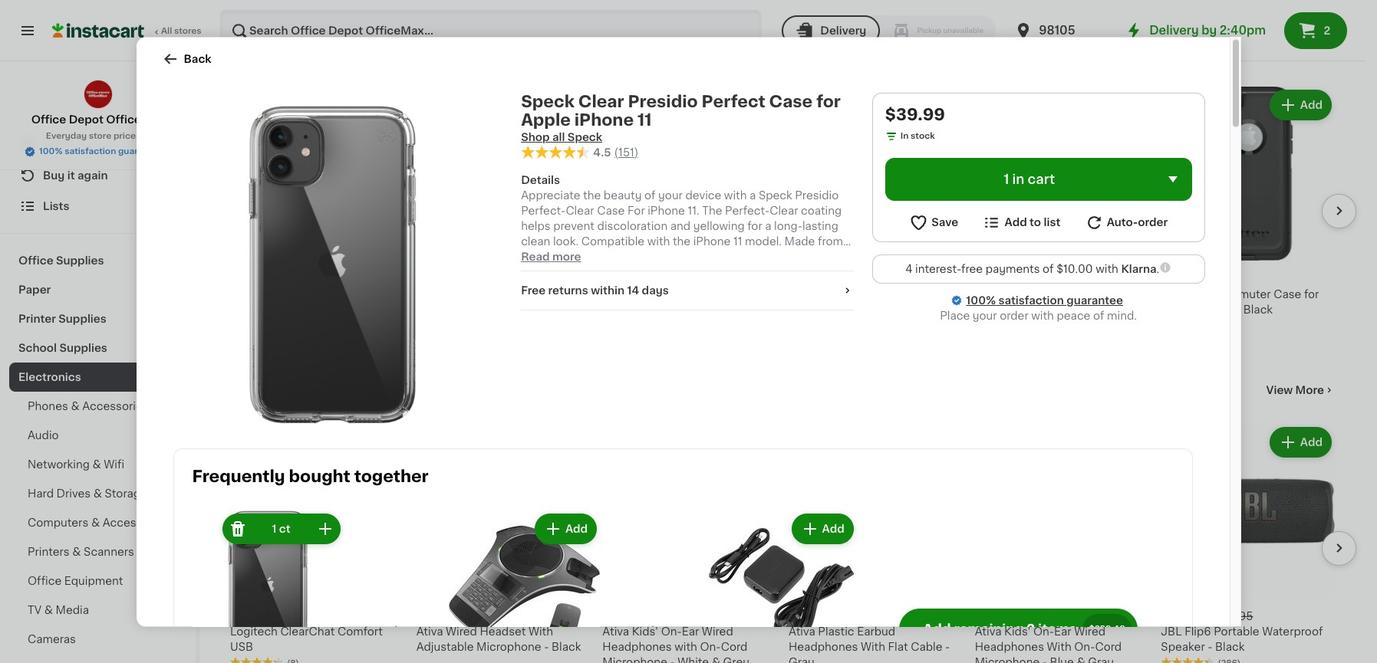 Task type: vqa. For each thing, say whether or not it's contained in the screenshot.
Alcohol
no



Task type: describe. For each thing, give the bounding box(es) containing it.
11 for speck clear presidio perfect case for apple iphone 11
[[539, 304, 548, 315]]

view more for second view more link from the top
[[1267, 385, 1325, 396]]

- inside speck presidio2 grip case with magsafe for apple iphone 14 - black
[[1132, 304, 1137, 315]]

product group containing 9
[[230, 87, 404, 345]]

grip
[[1065, 289, 1088, 300]]

1 horizontal spatial audio
[[230, 382, 280, 398]]

office equipment
[[28, 576, 123, 587]]

view for second view more link from the bottom
[[1267, 48, 1294, 58]]

auto-
[[1107, 217, 1138, 228]]

8
[[1222, 304, 1229, 315]]

$ for $ 49 99
[[978, 269, 984, 278]]

apple for speck clear presidio perfect case for apple iphone 11 shop all speck
[[521, 111, 571, 127]]

ativa kids' on-ear wired headphones with on-cord microphone - white & grey
[[603, 627, 750, 664]]

answering
[[898, 320, 954, 331]]

place
[[940, 310, 970, 321]]

clear for speck clear presidio perfect case for apple iphone 11 shop all speck
[[579, 93, 625, 109]]

black inside ativa wired headset with adjustable microphone - black
[[552, 642, 581, 653]]

clear for speck clear presidio perfect case for apple iphone 11
[[453, 289, 481, 300]]

officemax
[[106, 114, 165, 125]]

microphone inside ativa wired headset with adjustable microphone - black
[[477, 642, 542, 653]]

case for maxell folding storage travel case - black
[[603, 304, 631, 315]]

to
[[1030, 217, 1042, 228]]

iphone inside 'speck clear presidio perfect case for apple iphone 11'
[[499, 304, 536, 315]]

.
[[1157, 263, 1160, 274]]

printers & scanners link
[[9, 538, 187, 567]]

magsafe
[[975, 304, 1023, 315]]

read more button
[[521, 249, 581, 265]]

0 horizontal spatial 39
[[445, 607, 456, 615]]

add to list button
[[983, 213, 1061, 232]]

clearchat
[[281, 627, 335, 638]]

add button for at&t dect 6.0 expandable corded & cordless phone system with digital answering system
[[899, 91, 958, 119]]

all stores
[[161, 27, 202, 35]]

supplies for school supplies
[[59, 343, 107, 354]]

back button
[[161, 49, 212, 68]]

usb inside vivitar ring light and smart phone kit, flexible, usb powered 1 each
[[335, 304, 358, 315]]

accessories for phones & accessories
[[82, 401, 149, 412]]

ear for with
[[682, 627, 699, 638]]

earbud
[[857, 627, 896, 638]]

drives
[[56, 489, 91, 500]]

electronics link
[[9, 363, 187, 392]]

$ 14 99
[[978, 606, 1016, 622]]

with inside at&t dect 6.0 expandable corded & cordless phone system with digital answering system
[[833, 320, 858, 331]]

39 for $ 39 95
[[1170, 268, 1192, 285]]

everyday
[[46, 132, 87, 140]]

& inside otterbox commuter case for iphone 7 & 8 in black (761)
[[1210, 304, 1219, 315]]

read
[[521, 252, 550, 262]]

1 vertical spatial of
[[1094, 310, 1105, 321]]

school supplies link
[[9, 334, 187, 363]]

& right tv
[[44, 606, 53, 616]]

blue
[[1050, 658, 1074, 664]]

delivery by 2:40pm
[[1150, 25, 1266, 36]]

cord for grey
[[721, 642, 748, 653]]

39 for $ 39 99
[[612, 268, 633, 285]]

storage inside maxell folding storage travel case - black
[[683, 289, 725, 300]]

scanners
[[84, 547, 134, 558]]

add inside button
[[1005, 217, 1028, 228]]

paper
[[18, 285, 51, 296]]

product group containing 7
[[789, 424, 963, 664]]

49
[[984, 268, 1007, 285]]

office for office equipment
[[28, 576, 62, 587]]

4.5
[[593, 147, 611, 158]]

each
[[236, 334, 257, 343]]

and
[[323, 289, 344, 300]]

$14.99 element
[[603, 605, 777, 625]]

99 for 49
[[1008, 269, 1020, 278]]

100% satisfaction guarantee link
[[967, 293, 1124, 308]]

maxell folding storage travel case - black
[[603, 289, 760, 315]]

electronics
[[18, 372, 81, 383]]

$129.95
[[1212, 612, 1254, 622]]

98105
[[1039, 25, 1076, 36]]

& right phones at the left of page
[[71, 401, 80, 412]]

speaker
[[1162, 642, 1206, 653]]

details button
[[521, 172, 854, 188]]

case for speck clear presidio perfect case for apple iphone 11
[[417, 304, 444, 315]]

flat
[[889, 642, 909, 653]]

95 inside 99 95
[[1194, 607, 1206, 615]]

shop inside shop "link"
[[43, 140, 72, 150]]

100% satisfaction guarantee inside button
[[39, 147, 163, 156]]

satisfaction inside button
[[65, 147, 116, 156]]

1 horizontal spatial ct
[[526, 100, 538, 111]]

ativa for ativa wired headset with adjustable microphone - black
[[417, 627, 443, 638]]

on- down items
[[1075, 642, 1096, 653]]

0 horizontal spatial 14
[[627, 285, 640, 296]]

99 for 39
[[635, 269, 647, 278]]

details
[[521, 175, 560, 186]]

1 horizontal spatial 100%
[[967, 295, 996, 306]]

your
[[973, 310, 998, 321]]

add to list
[[1005, 217, 1061, 228]]

shop inside speck clear presidio perfect case for apple iphone 11 shop all speck
[[521, 131, 550, 142]]

gray inside ativa plastic earbud headphones with flat cable - gray
[[789, 658, 815, 664]]

tv & media link
[[9, 596, 187, 626]]

presidio2
[[1012, 289, 1062, 300]]

by
[[1202, 25, 1217, 36]]

lists link
[[9, 191, 187, 222]]

speck for speck clear presidio perfect case for apple iphone 11
[[417, 289, 450, 300]]

ativa for ativa plastic earbud headphones with flat cable - gray
[[789, 627, 816, 638]]

remove speck clear presidio perfect case for apple iphone 11 image
[[228, 520, 247, 538]]

1 vertical spatial satisfaction
[[999, 295, 1065, 306]]

- inside ativa wired headset with adjustable microphone - black
[[544, 642, 549, 653]]

office equipment link
[[9, 567, 187, 596]]

product group containing 83
[[789, 87, 963, 346]]

more for second view more link from the bottom
[[1296, 48, 1325, 58]]

with inside ativa kids' on-ear wired headphones with on-cord microphone - blue & gray
[[1047, 642, 1072, 653]]

0 vertical spatial audio link
[[230, 381, 280, 400]]

1 in cart field
[[886, 157, 1192, 200]]

product group containing 99
[[1162, 424, 1336, 664]]

speck for speck clear presidio perfect case for apple iphone 11 shop all speck
[[521, 93, 575, 109]]

iphone inside speck clear presidio perfect case for apple iphone 11 shop all speck
[[575, 111, 634, 127]]

cameras link
[[9, 626, 187, 655]]

for inside otterbox commuter case for iphone 7 & 8 in black (761)
[[1305, 289, 1320, 300]]

add button for vivitar ring light and smart phone kit, flexible, usb powered
[[340, 91, 400, 119]]

14 inside speck presidio2 grip case with magsafe for apple iphone 14 - black
[[1118, 304, 1129, 315]]

$ 49 99
[[978, 268, 1020, 285]]

read more
[[521, 252, 581, 262]]

speck for speck presidio2 grip case with magsafe for apple iphone 14 - black
[[975, 289, 1009, 300]]

guarantee inside 100% satisfaction guarantee button
[[118, 147, 163, 156]]

black inside jbl flip6 portable waterproof speaker - black
[[1216, 642, 1245, 653]]

headset
[[480, 627, 526, 638]]

$ for $ 39 95
[[1165, 269, 1170, 278]]

office for office supplies
[[18, 256, 53, 266]]

99 for 14
[[1004, 607, 1016, 615]]

$ for $ 39 99
[[606, 269, 612, 278]]

1 horizontal spatial 2
[[1324, 25, 1331, 36]]

1 system from the top
[[789, 320, 830, 331]]

office for office depot officemax
[[31, 114, 66, 125]]

ear for with
[[1055, 627, 1072, 638]]

auto-order
[[1107, 217, 1168, 228]]

with inside ativa wired headset with adjustable microphone - black
[[529, 627, 553, 638]]

items
[[1039, 624, 1077, 636]]

white
[[678, 658, 709, 664]]

ring
[[266, 289, 291, 300]]

1 vertical spatial 1 ct
[[272, 523, 291, 534]]

kids' for with
[[632, 627, 659, 638]]

item carousel region containing 21
[[230, 418, 1357, 664]]

headphones for ativa kids' on-ear wired headphones with on-cord microphone - white & grey
[[603, 642, 672, 653]]

all stores link
[[52, 9, 203, 52]]

99 up jbl
[[1170, 606, 1193, 622]]

usb inside logitech clearchat comfort usb
[[230, 642, 253, 653]]

more for second view more link from the top
[[1296, 385, 1325, 396]]

corded
[[789, 304, 830, 315]]

kit,
[[268, 304, 285, 315]]

2 vertical spatial 14
[[984, 606, 1003, 622]]

view for second view more link from the top
[[1267, 385, 1294, 396]]

case inside otterbox commuter case for iphone 7 & 8 in black (761)
[[1274, 289, 1302, 300]]

add button for maxell folding storage travel case - black
[[713, 91, 772, 119]]

1 vertical spatial order
[[1000, 310, 1029, 321]]

networking & wifi link
[[9, 451, 187, 480]]

jbl
[[1162, 627, 1183, 638]]

1 vertical spatial audio
[[28, 431, 59, 441]]

in stock
[[901, 131, 935, 140]]

mind.
[[1108, 310, 1138, 321]]

$ 21 99
[[233, 606, 270, 622]]

for inside 'speck clear presidio perfect case for apple iphone 11'
[[447, 304, 462, 315]]

& up printers & scanners link
[[91, 518, 100, 529]]

(761)
[[1218, 322, 1239, 331]]

flexible,
[[288, 304, 332, 315]]

99 for 7
[[809, 607, 821, 615]]

- inside ativa kids' on-ear wired headphones with on-cord microphone - blue & gray
[[1043, 658, 1048, 664]]

9 99
[[239, 268, 263, 285]]

cart
[[1028, 173, 1056, 185]]

cameras
[[28, 635, 76, 646]]

1 in cart
[[1004, 173, 1056, 185]]

black inside otterbox commuter case for iphone 7 & 8 in black (761)
[[1244, 304, 1273, 315]]

folding
[[640, 289, 680, 300]]

klarna
[[1122, 263, 1157, 274]]

tv
[[28, 606, 42, 616]]

accessories for computers & accessories
[[103, 518, 169, 529]]

& left wifi
[[92, 460, 101, 471]]

presidio for speck clear presidio perfect case for apple iphone 11 shop all speck
[[628, 93, 698, 109]]

supplies for office supplies
[[56, 256, 104, 266]]

school supplies
[[18, 343, 107, 354]]

gray inside ativa kids' on-ear wired headphones with on-cord microphone - blue & gray
[[1089, 658, 1115, 664]]

list
[[1044, 217, 1061, 228]]

buy it again link
[[9, 160, 187, 191]]

payments
[[986, 263, 1040, 274]]

phone inside at&t dect 6.0 expandable corded & cordless phone system with digital answering system
[[895, 304, 929, 315]]

98105 button
[[1015, 9, 1107, 52]]

light
[[293, 289, 321, 300]]

again
[[78, 170, 108, 181]]

0 horizontal spatial of
[[1043, 263, 1054, 274]]



Task type: locate. For each thing, give the bounding box(es) containing it.
speck
[[568, 131, 603, 142]]

0 vertical spatial audio
[[230, 382, 280, 398]]

1 ear from the left
[[682, 627, 699, 638]]

2 view from the top
[[1267, 385, 1294, 396]]

1 view from the top
[[1267, 48, 1294, 58]]

item carousel region containing 9
[[230, 81, 1357, 357]]

0 horizontal spatial satisfaction
[[65, 147, 116, 156]]

wifi
[[104, 460, 124, 471]]

product group
[[230, 87, 404, 345], [417, 87, 591, 333], [603, 87, 777, 330], [789, 87, 963, 346], [975, 87, 1149, 333], [1162, 87, 1336, 333], [230, 424, 404, 664], [417, 424, 591, 655], [603, 424, 777, 664], [789, 424, 963, 664], [975, 424, 1149, 664], [1162, 424, 1336, 664], [192, 510, 343, 664], [449, 510, 600, 664], [706, 510, 857, 664]]

guarantee inside 100% satisfaction guarantee link
[[1067, 295, 1124, 306]]

11 inside 'speck clear presidio perfect case for apple iphone 11'
[[539, 304, 548, 315]]

days
[[642, 285, 669, 296]]

service type group
[[782, 15, 996, 46]]

1 horizontal spatial phone
[[895, 304, 929, 315]]

2 vertical spatial with
[[675, 642, 698, 653]]

order inside button
[[1138, 217, 1168, 228]]

kids' down $14.99 element
[[632, 627, 659, 638]]

1 ct right remove speck clear presidio perfect case for apple iphone 11 image
[[272, 523, 291, 534]]

1 vertical spatial storage
[[105, 489, 147, 500]]

free
[[962, 263, 983, 274]]

1 horizontal spatial microphone
[[603, 658, 668, 664]]

delivery for delivery by 2:40pm
[[1150, 25, 1199, 36]]

shop up the buy
[[43, 140, 72, 150]]

1 horizontal spatial cord
[[1096, 642, 1122, 653]]

case inside maxell folding storage travel case - black
[[603, 304, 631, 315]]

apple inside speck presidio2 grip case with magsafe for apple iphone 14 - black
[[1044, 304, 1075, 315]]

& right blue
[[1077, 658, 1086, 664]]

99 right 83
[[821, 269, 833, 278]]

guarantee up peace
[[1067, 295, 1124, 306]]

99 inside $ 21 99
[[258, 607, 270, 615]]

add remaining 2 items
[[924, 624, 1077, 636]]

microphone left white
[[603, 658, 668, 664]]

0 horizontal spatial ct
[[279, 523, 291, 534]]

clear left free
[[453, 289, 481, 300]]

order up the . on the top of the page
[[1138, 217, 1168, 228]]

0 vertical spatial with
[[1096, 263, 1119, 274]]

perfect for speck clear presidio perfect case for apple iphone 11
[[531, 289, 571, 300]]

1 vertical spatial item carousel region
[[230, 418, 1357, 664]]

microphone down headset
[[477, 642, 542, 653]]

1 inside vivitar ring light and smart phone kit, flexible, usb powered 1 each
[[230, 334, 234, 343]]

1 headphones from the left
[[789, 642, 858, 653]]

in inside otterbox commuter case for iphone 7 & 8 in black (761)
[[1232, 304, 1241, 315]]

-
[[633, 304, 638, 315], [1132, 304, 1137, 315], [946, 642, 950, 653], [544, 642, 549, 653], [1208, 642, 1213, 653], [670, 658, 675, 664], [1043, 658, 1048, 664]]

ativa wired headset with adjustable microphone - black
[[417, 627, 581, 653]]

39 up 'maxell'
[[612, 268, 633, 285]]

in inside 1 in cart field
[[1013, 173, 1025, 185]]

1 view more link from the top
[[1267, 45, 1336, 61]]

wired inside "ativa kids' on-ear wired headphones with on-cord microphone - white & grey"
[[702, 627, 734, 638]]

microphone inside "ativa kids' on-ear wired headphones with on-cord microphone - white & grey"
[[603, 658, 668, 664]]

None search field
[[220, 9, 762, 52]]

14 down klarna
[[1118, 304, 1129, 315]]

99 up plastic
[[809, 607, 821, 615]]

1 horizontal spatial 7
[[1202, 304, 1208, 315]]

0 horizontal spatial audio
[[28, 431, 59, 441]]

100% inside button
[[39, 147, 63, 156]]

1 ativa from the left
[[789, 627, 816, 638]]

auto-order button
[[1085, 213, 1168, 232]]

buy
[[43, 170, 65, 181]]

0 horizontal spatial delivery
[[821, 25, 867, 36]]

1 horizontal spatial clear
[[579, 93, 625, 109]]

$ inside $ 21 99
[[233, 607, 239, 615]]

in
[[1013, 173, 1025, 185], [1232, 304, 1241, 315]]

1 gray from the left
[[789, 658, 815, 664]]

& right drives
[[93, 489, 102, 500]]

1 view more from the top
[[1267, 48, 1325, 58]]

office depot officemax logo image
[[83, 80, 112, 109]]

0 horizontal spatial phone
[[230, 304, 265, 315]]

office depot officemax
[[31, 114, 165, 125]]

printers
[[28, 547, 70, 558]]

buy it again
[[43, 170, 108, 181]]

logitech clearchat comfort usb
[[230, 627, 383, 653]]

1 horizontal spatial presidio
[[628, 93, 698, 109]]

ear down $14.99 element
[[682, 627, 699, 638]]

with down 'earbud' on the right of page
[[861, 642, 886, 653]]

wired for ativa kids' on-ear wired headphones with on-cord microphone - white & grey
[[702, 627, 734, 638]]

99 inside $ 49 99
[[1008, 269, 1020, 278]]

2 horizontal spatial speck
[[975, 289, 1009, 300]]

100% satisfaction guarantee down everyday store prices link
[[39, 147, 163, 156]]

speck inside speck clear presidio perfect case for apple iphone 11 shop all speck
[[521, 93, 575, 109]]

ativa for ativa kids' on-ear wired headphones with on-cord microphone - blue & gray
[[975, 627, 1002, 638]]

presidio for speck clear presidio perfect case for apple iphone 11
[[484, 289, 528, 300]]

2 vertical spatial supplies
[[59, 343, 107, 354]]

0 horizontal spatial usb
[[230, 642, 253, 653]]

1 vertical spatial usb
[[230, 642, 253, 653]]

phone inside vivitar ring light and smart phone kit, flexible, usb powered 1 each
[[230, 304, 265, 315]]

headphones for ativa kids' on-ear wired headphones with on-cord microphone - blue & gray
[[975, 642, 1045, 653]]

microphone
[[477, 642, 542, 653], [603, 658, 668, 664], [975, 658, 1040, 664]]

0 horizontal spatial audio link
[[9, 421, 187, 451]]

99 up add remaining 2 items
[[1004, 607, 1016, 615]]

speck inside speck presidio2 grip case with magsafe for apple iphone 14 - black
[[975, 289, 1009, 300]]

audio link down phones & accessories
[[9, 421, 187, 451]]

product group containing 49
[[975, 87, 1149, 333]]

0 horizontal spatial 11
[[539, 304, 548, 315]]

satisfaction
[[65, 147, 116, 156], [999, 295, 1065, 306]]

39 up the adjustable
[[445, 607, 456, 615]]

1 horizontal spatial 1 ct
[[519, 100, 538, 111]]

instacart logo image
[[52, 21, 144, 40]]

case for speck clear presidio perfect case for apple iphone 11 shop all speck
[[770, 93, 813, 109]]

3 wired from the left
[[1075, 627, 1106, 638]]

perfect for speck clear presidio perfect case for apple iphone 11 shop all speck
[[702, 93, 766, 109]]

- inside "ativa kids' on-ear wired headphones with on-cord microphone - white & grey"
[[670, 658, 675, 664]]

maxell
[[603, 289, 638, 300]]

0 vertical spatial view
[[1267, 48, 1294, 58]]

delivery inside delivery button
[[821, 25, 867, 36]]

gray right blue
[[1089, 658, 1115, 664]]

0 vertical spatial 11
[[638, 111, 652, 127]]

1 horizontal spatial audio link
[[230, 381, 280, 400]]

presidio inside 'speck clear presidio perfect case for apple iphone 11'
[[484, 289, 528, 300]]

1 vertical spatial 2
[[1027, 624, 1035, 636]]

3 ativa from the left
[[603, 627, 630, 638]]

together
[[354, 468, 429, 484]]

ativa down $ 14 99
[[975, 627, 1002, 638]]

storage down wifi
[[105, 489, 147, 500]]

cable
[[911, 642, 943, 653]]

95 up otterbox
[[1194, 269, 1205, 278]]

2 horizontal spatial with
[[1096, 263, 1119, 274]]

apple for speck clear presidio perfect case for apple iphone 11
[[465, 304, 496, 315]]

1 vertical spatial 95
[[1194, 607, 1206, 615]]

100% satisfaction guarantee up place your order with peace of mind.
[[967, 295, 1124, 306]]

2 system from the top
[[789, 335, 830, 346]]

$ for $ 83 99
[[792, 269, 798, 278]]

supplies up school supplies link
[[59, 314, 107, 325]]

travel
[[728, 289, 760, 300]]

shop link
[[9, 130, 187, 160]]

& right printers
[[72, 547, 81, 558]]

with inside "ativa kids' on-ear wired headphones with on-cord microphone - white & grey"
[[675, 642, 698, 653]]

2 phone from the left
[[895, 304, 929, 315]]

speck up magsafe
[[975, 289, 1009, 300]]

black inside maxell folding storage travel case - black
[[641, 304, 670, 315]]

& inside at&t dect 6.0 expandable corded & cordless phone system with digital answering system
[[832, 304, 841, 315]]

hard
[[28, 489, 54, 500]]

with right headset
[[529, 627, 553, 638]]

7 left 8
[[1202, 304, 1208, 315]]

0 horizontal spatial 7
[[798, 606, 807, 622]]

- inside maxell folding storage travel case - black
[[633, 304, 638, 315]]

2 horizontal spatial 39
[[1170, 268, 1192, 285]]

100% up 'your'
[[967, 295, 996, 306]]

with up blue
[[1047, 642, 1072, 653]]

usb down and
[[335, 304, 358, 315]]

iphone inside otterbox commuter case for iphone 7 & 8 in black (761)
[[1162, 304, 1199, 315]]

1 horizontal spatial storage
[[683, 289, 725, 300]]

1 95 from the top
[[1194, 269, 1205, 278]]

14 down $ 39 99
[[627, 285, 640, 296]]

order right 'your'
[[1000, 310, 1029, 321]]

$ for $ 14 99
[[978, 607, 984, 615]]

iphone down free
[[499, 304, 536, 315]]

99 right 49
[[1008, 269, 1020, 278]]

add button for otterbox commuter case for iphone 7 & 8 in black
[[1272, 91, 1331, 119]]

99 inside $ 7 99
[[809, 607, 821, 615]]

99 inside $ 14 99
[[1004, 607, 1016, 615]]

iphone up speck
[[575, 111, 634, 127]]

add button for jbl flip6 portable waterproof speaker - black
[[1272, 429, 1331, 457]]

vivitar
[[230, 289, 264, 300]]

& down dect
[[832, 304, 841, 315]]

2 95 from the top
[[1194, 607, 1206, 615]]

ativa inside "ativa kids' on-ear wired headphones with on-cord microphone - white & grey"
[[603, 627, 630, 638]]

office down printers
[[28, 576, 62, 587]]

headphones inside ativa plastic earbud headphones with flat cable - gray
[[789, 642, 858, 653]]

headphones down add remaining 2 items
[[975, 642, 1045, 653]]

it
[[67, 170, 75, 181]]

$21.99 original price: $24.99 element
[[230, 605, 404, 625]]

product group containing ativa kids' on-ear wired headphones with on-cord microphone - white & grey
[[603, 424, 777, 664]]

black inside speck presidio2 grip case with magsafe for apple iphone 14 - black
[[975, 320, 1005, 331]]

1 horizontal spatial satisfaction
[[999, 295, 1065, 306]]

back
[[184, 53, 212, 64]]

- inside ativa plastic earbud headphones with flat cable - gray
[[946, 642, 950, 653]]

14
[[627, 285, 640, 296], [1118, 304, 1129, 315], [984, 606, 1003, 622]]

product group containing ativa wired headset with adjustable microphone - black
[[417, 424, 591, 655]]

for inside speck presidio2 grip case with magsafe for apple iphone 14 - black
[[1026, 304, 1041, 315]]

ct right remove speck clear presidio perfect case for apple iphone 11 image
[[279, 523, 291, 534]]

case inside 'speck clear presidio perfect case for apple iphone 11'
[[417, 304, 444, 315]]

$ inside $ 83 99
[[792, 269, 798, 278]]

0 horizontal spatial shop
[[43, 140, 72, 150]]

remaining
[[954, 624, 1024, 636]]

0 horizontal spatial 1 ct
[[272, 523, 291, 534]]

1 vertical spatial clear
[[453, 289, 481, 300]]

1 ct inside the item carousel region
[[519, 100, 538, 111]]

headphones down $14.99 element
[[603, 642, 672, 653]]

0 horizontal spatial cord
[[721, 642, 748, 653]]

cord up grey
[[721, 642, 748, 653]]

1 vertical spatial in
[[1232, 304, 1241, 315]]

with for 4 interest-free payments of $10.00 with klarna .
[[1096, 263, 1119, 274]]

1 vertical spatial view
[[1267, 385, 1294, 396]]

0 vertical spatial storage
[[683, 289, 725, 300]]

office supplies
[[18, 256, 104, 266]]

phone down expandable
[[895, 304, 929, 315]]

wired inside ativa kids' on-ear wired headphones with on-cord microphone - blue & gray
[[1075, 627, 1106, 638]]

11 up (151) button
[[638, 111, 652, 127]]

11 down free
[[539, 304, 548, 315]]

2 horizontal spatial headphones
[[975, 642, 1045, 653]]

1 horizontal spatial 100% satisfaction guarantee
[[967, 295, 1124, 306]]

1 vertical spatial presidio
[[484, 289, 528, 300]]

perfect inside speck clear presidio perfect case for apple iphone 11 shop all speck
[[702, 93, 766, 109]]

ear up blue
[[1055, 627, 1072, 638]]

comfort
[[338, 627, 383, 638]]

$ inside $ 49 99
[[978, 269, 984, 278]]

increment quantity of speck clear presidio perfect case for apple iphone 11 image inside the item carousel region
[[563, 96, 581, 114]]

with down 100% satisfaction guarantee link
[[1032, 310, 1055, 321]]

headphones inside "ativa kids' on-ear wired headphones with on-cord microphone - white & grey"
[[603, 642, 672, 653]]

1 horizontal spatial 14
[[984, 606, 1003, 622]]

&
[[832, 304, 841, 315], [1210, 304, 1219, 315], [71, 401, 80, 412], [92, 460, 101, 471], [93, 489, 102, 500], [91, 518, 100, 529], [72, 547, 81, 558], [44, 606, 53, 616], [712, 658, 721, 664], [1077, 658, 1086, 664]]

0 horizontal spatial order
[[1000, 310, 1029, 321]]

clear inside speck clear presidio perfect case for apple iphone 11 shop all speck
[[579, 93, 625, 109]]

0 horizontal spatial presidio
[[484, 289, 528, 300]]

100% down everyday
[[39, 147, 63, 156]]

clear up speck
[[579, 93, 625, 109]]

1 horizontal spatial shop
[[521, 131, 550, 142]]

wired inside ativa wired headset with adjustable microphone - black
[[446, 627, 477, 638]]

$ for $ 7 99
[[792, 607, 798, 615]]

1 vertical spatial office
[[18, 256, 53, 266]]

kids' for with
[[1005, 627, 1031, 638]]

2 view more from the top
[[1267, 385, 1325, 396]]

of left $10.00
[[1043, 263, 1054, 274]]

kids' inside ativa kids' on-ear wired headphones with on-cord microphone - blue & gray
[[1005, 627, 1031, 638]]

1 more from the top
[[1296, 48, 1325, 58]]

99 up days
[[635, 269, 647, 278]]

ear inside ativa kids' on-ear wired headphones with on-cord microphone - blue & gray
[[1055, 627, 1072, 638]]

apple inside 'speck clear presidio perfect case for apple iphone 11'
[[465, 304, 496, 315]]

supplies for printer supplies
[[59, 314, 107, 325]]

iphone inside speck presidio2 grip case with magsafe for apple iphone 14 - black
[[1078, 304, 1115, 315]]

delivery inside delivery by 2:40pm link
[[1150, 25, 1199, 36]]

at&t
[[789, 289, 817, 300]]

increment quantity of speck clear presidio perfect case for apple iphone 11 image
[[563, 96, 581, 114], [316, 520, 334, 538]]

supplies up paper link
[[56, 256, 104, 266]]

ativa inside ativa kids' on-ear wired headphones with on-cord microphone - blue & gray
[[975, 627, 1002, 638]]

2 gray from the left
[[1089, 658, 1115, 664]]

ear inside "ativa kids' on-ear wired headphones with on-cord microphone - white & grey"
[[682, 627, 699, 638]]

frequently bought together
[[192, 468, 429, 484]]

7 inside otterbox commuter case for iphone 7 & 8 in black (761)
[[1202, 304, 1208, 315]]

99 for 83
[[821, 269, 833, 278]]

microphone for ativa kids' on-ear wired headphones with on-cord microphone - white & grey
[[603, 658, 668, 664]]

kids' inside "ativa kids' on-ear wired headphones with on-cord microphone - white & grey"
[[632, 627, 659, 638]]

1 vertical spatial perfect
[[531, 289, 571, 300]]

0 horizontal spatial 100% satisfaction guarantee
[[39, 147, 163, 156]]

depot
[[69, 114, 104, 125]]

in
[[901, 131, 909, 140]]

with down cordless
[[833, 320, 858, 331]]

increment quantity of speck clear presidio perfect case for apple iphone 11 image down the bought
[[316, 520, 334, 538]]

1 vertical spatial accessories
[[103, 518, 169, 529]]

1 inside field
[[1004, 173, 1010, 185]]

0 vertical spatial office
[[31, 114, 66, 125]]

0 vertical spatial 2
[[1324, 25, 1331, 36]]

& left grey
[[712, 658, 721, 664]]

1 vertical spatial 7
[[798, 606, 807, 622]]

storage left travel
[[683, 289, 725, 300]]

printer
[[18, 314, 56, 325]]

99 right 21
[[258, 607, 270, 615]]

1
[[519, 100, 524, 111], [1004, 173, 1010, 185], [230, 334, 234, 343], [272, 523, 277, 534]]

0 vertical spatial 7
[[1202, 304, 1208, 315]]

with for ativa kids' on-ear wired headphones with on-cord microphone - white & grey
[[675, 642, 698, 653]]

0 horizontal spatial headphones
[[603, 642, 672, 653]]

case inside speck presidio2 grip case with magsafe for apple iphone 14 - black
[[1090, 289, 1118, 300]]

1 vertical spatial increment quantity of speck clear presidio perfect case for apple iphone 11 image
[[316, 520, 334, 538]]

more
[[553, 252, 581, 262]]

99 inside 9 99
[[252, 269, 263, 278]]

ativa down $14.99 element
[[603, 627, 630, 638]]

all
[[161, 27, 172, 35]]

accessories
[[82, 401, 149, 412], [103, 518, 169, 529]]

0 horizontal spatial clear
[[453, 289, 481, 300]]

100%
[[39, 147, 63, 156], [967, 295, 996, 306]]

0 horizontal spatial kids'
[[632, 627, 659, 638]]

2 cord from the left
[[1096, 642, 1122, 653]]

item carousel region
[[230, 81, 1357, 357], [230, 418, 1357, 664]]

0 vertical spatial in
[[1013, 173, 1025, 185]]

0 vertical spatial view more
[[1267, 48, 1325, 58]]

perfect inside 'speck clear presidio perfect case for apple iphone 11'
[[531, 289, 571, 300]]

1 cord from the left
[[721, 642, 748, 653]]

0 vertical spatial supplies
[[56, 256, 104, 266]]

wired
[[446, 627, 477, 638], [702, 627, 734, 638], [1075, 627, 1106, 638]]

prices
[[114, 132, 141, 140]]

2
[[1324, 25, 1331, 36], [1027, 624, 1035, 636]]

cordless
[[844, 304, 892, 315]]

accessories up 'scanners'
[[103, 518, 169, 529]]

0 vertical spatial accessories
[[82, 401, 149, 412]]

headphones down plastic
[[789, 642, 858, 653]]

99 right 9
[[252, 269, 263, 278]]

0 vertical spatial view more link
[[1267, 45, 1336, 61]]

cord left speaker
[[1096, 642, 1122, 653]]

4.5 (151)
[[593, 147, 639, 158]]

peace
[[1057, 310, 1091, 321]]

1 phone from the left
[[230, 304, 265, 315]]

view more for second view more link from the bottom
[[1267, 48, 1325, 58]]

speck right smart on the left top of page
[[417, 289, 450, 300]]

supplies up electronics link
[[59, 343, 107, 354]]

11 inside speck clear presidio perfect case for apple iphone 11 shop all speck
[[638, 111, 652, 127]]

computers & accessories link
[[9, 509, 187, 538]]

95 inside $ 39 95
[[1194, 269, 1205, 278]]

& inside "ativa kids' on-ear wired headphones with on-cord microphone - white & grey"
[[712, 658, 721, 664]]

speck inside 'speck clear presidio perfect case for apple iphone 11'
[[417, 289, 450, 300]]

with up white
[[675, 642, 698, 653]]

in right 8
[[1232, 304, 1241, 315]]

1 horizontal spatial 39
[[612, 268, 633, 285]]

1 horizontal spatial delivery
[[1150, 25, 1199, 36]]

iphone down otterbox
[[1162, 304, 1199, 315]]

4 interest-free payments of $10.00 with klarna .
[[906, 263, 1160, 274]]

gray down $ 7 99
[[789, 658, 815, 664]]

3 headphones from the left
[[975, 642, 1045, 653]]

$
[[792, 269, 798, 278], [606, 269, 612, 278], [978, 269, 984, 278], [1165, 269, 1170, 278], [233, 607, 239, 615], [792, 607, 798, 615], [978, 607, 984, 615]]

6.0
[[853, 289, 871, 300]]

1 horizontal spatial kids'
[[1005, 627, 1031, 638]]

0 vertical spatial 100%
[[39, 147, 63, 156]]

on- up white
[[700, 642, 721, 653]]

0 vertical spatial perfect
[[702, 93, 766, 109]]

1 kids' from the left
[[632, 627, 659, 638]]

product group containing 21
[[230, 424, 404, 664]]

on- up blue
[[1034, 627, 1055, 638]]

99 for 21
[[258, 607, 270, 615]]

2 view more link from the top
[[1267, 383, 1336, 398]]

increment quantity of speck clear presidio perfect case for apple iphone 11 image up 'all'
[[563, 96, 581, 114]]

best seller
[[235, 590, 273, 597]]

2 headphones from the left
[[603, 642, 672, 653]]

0 horizontal spatial apple
[[465, 304, 496, 315]]

14 up remaining at the right
[[984, 606, 1003, 622]]

presidio up (151)
[[628, 93, 698, 109]]

product group containing 14
[[975, 424, 1149, 664]]

delivery
[[1150, 25, 1199, 36], [821, 25, 867, 36]]

2 button
[[1285, 12, 1348, 49]]

audio link down each
[[230, 381, 280, 400]]

2 more from the top
[[1296, 385, 1325, 396]]

apple inside speck clear presidio perfect case for apple iphone 11 shop all speck
[[521, 111, 571, 127]]

phone down the vivitar
[[230, 304, 265, 315]]

satisfaction up place your order with peace of mind.
[[999, 295, 1065, 306]]

on- down $14.99 element
[[661, 627, 682, 638]]

1 vertical spatial more
[[1296, 385, 1325, 396]]

0 horizontal spatial 2
[[1027, 624, 1035, 636]]

speck clear presidio perfect case for apple iphone 11 image
[[173, 104, 492, 424]]

2 kids' from the left
[[1005, 627, 1031, 638]]

paper link
[[9, 276, 187, 305]]

4 ativa from the left
[[975, 627, 1002, 638]]

wired for ativa kids' on-ear wired headphones with on-cord microphone - blue & gray
[[1075, 627, 1106, 638]]

smart
[[346, 289, 379, 300]]

of left mind.
[[1094, 310, 1105, 321]]

0 vertical spatial more
[[1296, 48, 1325, 58]]

95 up the flip6
[[1194, 607, 1206, 615]]

2 item carousel region from the top
[[230, 418, 1357, 664]]

kids' down $ 14 99
[[1005, 627, 1031, 638]]

ct up details
[[526, 100, 538, 111]]

0 horizontal spatial perfect
[[531, 289, 571, 300]]

2 ativa from the left
[[417, 627, 443, 638]]

all
[[553, 131, 565, 142]]

with inside speck presidio2 grip case with magsafe for apple iphone 14 - black
[[1121, 289, 1146, 300]]

1 vertical spatial view more
[[1267, 385, 1325, 396]]

11 for speck clear presidio perfect case for apple iphone 11 shop all speck
[[638, 111, 652, 127]]

& inside ativa kids' on-ear wired headphones with on-cord microphone - blue & gray
[[1077, 658, 1086, 664]]

office up everyday
[[31, 114, 66, 125]]

presidio down read
[[484, 289, 528, 300]]

$99.95 original price: $129.95 element
[[1162, 605, 1336, 625]]

speck up 'all'
[[521, 93, 575, 109]]

$ inside $ 14 99
[[978, 607, 984, 615]]

0 horizontal spatial wired
[[446, 627, 477, 638]]

equipment
[[64, 576, 123, 587]]

ct
[[526, 100, 538, 111], [279, 523, 291, 534]]

0 horizontal spatial guarantee
[[118, 147, 163, 156]]

portable
[[1214, 627, 1260, 638]]

in left cart
[[1013, 173, 1025, 185]]

0 horizontal spatial gray
[[789, 658, 815, 664]]

ativa plastic earbud headphones with flat cable - gray
[[789, 627, 950, 664]]

1 vertical spatial 100%
[[967, 295, 996, 306]]

networking & wifi
[[28, 460, 124, 471]]

0 vertical spatial presidio
[[628, 93, 698, 109]]

0 horizontal spatial microphone
[[477, 642, 542, 653]]

flip6
[[1185, 627, 1212, 638]]

99 inside $ 39 99
[[635, 269, 647, 278]]

ativa for ativa kids' on-ear wired headphones with on-cord microphone - white & grey
[[603, 627, 630, 638]]

digital
[[860, 320, 895, 331]]

1 horizontal spatial with
[[1032, 310, 1055, 321]]

1 wired from the left
[[446, 627, 477, 638]]

1 horizontal spatial usb
[[335, 304, 358, 315]]

supplies
[[56, 256, 104, 266], [59, 314, 107, 325], [59, 343, 107, 354]]

2 ear from the left
[[1055, 627, 1072, 638]]

99 inside $ 83 99
[[821, 269, 833, 278]]

$ inside $ 7 99
[[792, 607, 798, 615]]

1 horizontal spatial in
[[1232, 304, 1241, 315]]

1 ct up details
[[519, 100, 538, 111]]

microphone for ativa kids' on-ear wired headphones with on-cord microphone - blue & gray
[[975, 658, 1040, 664]]

0 vertical spatial item carousel region
[[230, 81, 1357, 357]]

guarantee down prices in the left top of the page
[[118, 147, 163, 156]]

cord inside "ativa kids' on-ear wired headphones with on-cord microphone - white & grey"
[[721, 642, 748, 653]]

2 wired from the left
[[702, 627, 734, 638]]

7 up ativa plastic earbud headphones with flat cable - gray at the bottom of the page
[[798, 606, 807, 622]]

for inside speck clear presidio perfect case for apple iphone 11 shop all speck
[[817, 93, 841, 109]]

printer supplies
[[18, 314, 107, 325]]

usb down logitech
[[230, 642, 253, 653]]

- inside jbl flip6 portable waterproof speaker - black
[[1208, 642, 1213, 653]]

0 vertical spatial system
[[789, 320, 830, 331]]

otterbox
[[1162, 289, 1211, 300]]

1 horizontal spatial wired
[[702, 627, 734, 638]]

$ for $ 21 99
[[233, 607, 239, 615]]

computers & accessories
[[28, 518, 169, 529]]

& left 8
[[1210, 304, 1219, 315]]

cord inside ativa kids' on-ear wired headphones with on-cord microphone - blue & gray
[[1096, 642, 1122, 653]]

0 horizontal spatial speck
[[417, 289, 450, 300]]

0 vertical spatial usb
[[335, 304, 358, 315]]

$ inside $ 39 99
[[606, 269, 612, 278]]

1 item carousel region from the top
[[230, 81, 1357, 357]]

with inside ativa plastic earbud headphones with flat cable - gray
[[861, 642, 886, 653]]

$ inside $ 39 95
[[1165, 269, 1170, 278]]

headphones inside ativa kids' on-ear wired headphones with on-cord microphone - blue & gray
[[975, 642, 1045, 653]]

for
[[817, 93, 841, 109], [1305, 289, 1320, 300], [447, 304, 462, 315], [1026, 304, 1041, 315]]

bought
[[289, 468, 351, 484]]

microphone down add remaining 2 items
[[975, 658, 1040, 664]]

0 horizontal spatial increment quantity of speck clear presidio perfect case for apple iphone 11 image
[[316, 520, 334, 538]]

printers & scanners
[[28, 547, 134, 558]]

0 vertical spatial 100% satisfaction guarantee
[[39, 147, 163, 156]]

1 vertical spatial audio link
[[9, 421, 187, 451]]

satisfaction down everyday store prices on the left of the page
[[65, 147, 116, 156]]

microphone inside ativa kids' on-ear wired headphones with on-cord microphone - blue & gray
[[975, 658, 1040, 664]]

cord for gray
[[1096, 642, 1122, 653]]

clear inside 'speck clear presidio perfect case for apple iphone 11'
[[453, 289, 481, 300]]

delivery for delivery
[[821, 25, 867, 36]]



